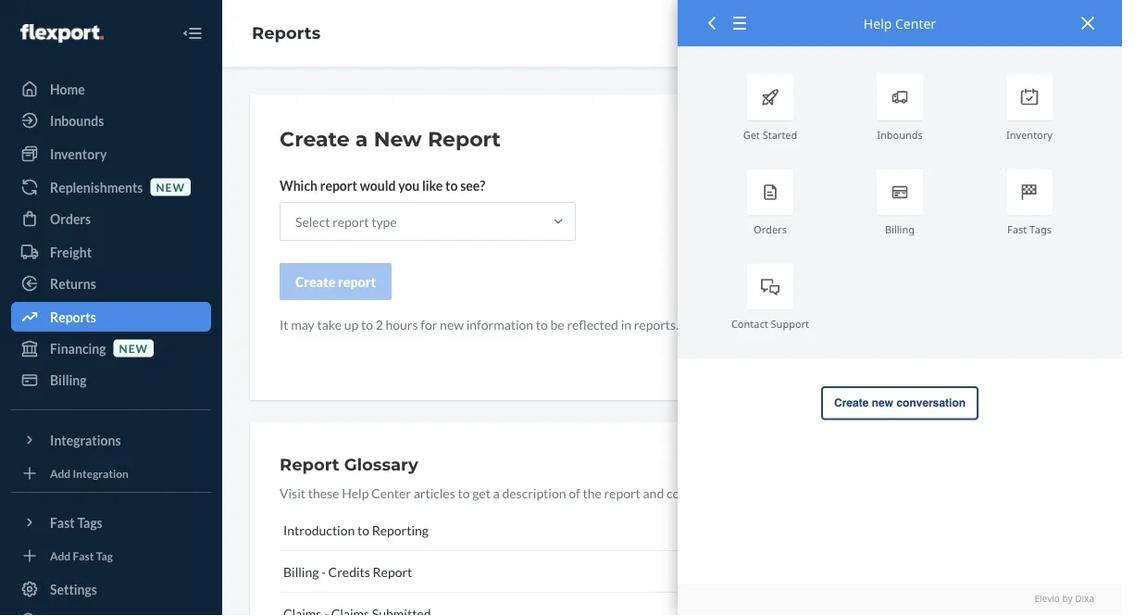 Task type: locate. For each thing, give the bounding box(es) containing it.
create report
[[296, 274, 376, 290]]

integrations
[[50, 432, 121, 448]]

1 vertical spatial reports
[[50, 309, 96, 325]]

1 horizontal spatial reports
[[252, 23, 321, 43]]

introduction
[[284, 522, 355, 538]]

add for add fast tag
[[50, 549, 71, 562]]

2 add from the top
[[50, 549, 71, 562]]

contact support
[[732, 317, 810, 331]]

introduction to reporting
[[284, 522, 429, 538]]

report for select
[[333, 214, 369, 229]]

1 vertical spatial create
[[296, 274, 336, 290]]

report right the
[[604, 485, 641, 501]]

report for billing - credits report
[[373, 564, 413, 580]]

report
[[428, 126, 501, 151], [280, 454, 340, 474], [373, 564, 413, 580]]

1 vertical spatial billing
[[50, 372, 87, 388]]

1 vertical spatial fast
[[50, 515, 75, 530]]

1 horizontal spatial inventory
[[1007, 127, 1053, 141]]

report up select report type
[[320, 177, 358, 193]]

information
[[467, 316, 534, 332]]

settings
[[50, 581, 97, 597]]

financing
[[50, 340, 106, 356]]

1 vertical spatial reports link
[[11, 302, 211, 332]]

elevio by dixa link
[[706, 593, 1095, 606]]

time
[[890, 316, 919, 332]]

returns
[[50, 276, 96, 291]]

up
[[344, 316, 359, 332]]

add left integration
[[50, 466, 71, 480]]

create report button
[[280, 263, 392, 300]]

inbounds link
[[11, 106, 211, 135]]

1 horizontal spatial help
[[864, 14, 893, 32]]

inventory link
[[11, 139, 211, 169]]

1 vertical spatial a
[[493, 485, 500, 501]]

create inside create report button
[[296, 274, 336, 290]]

get started
[[744, 127, 798, 141]]

0 vertical spatial reports
[[252, 23, 321, 43]]

report up the up
[[338, 274, 376, 290]]

which
[[280, 177, 318, 193]]

1 horizontal spatial billing
[[284, 564, 319, 580]]

1 vertical spatial fast tags
[[50, 515, 103, 530]]

1 horizontal spatial inbounds
[[878, 127, 924, 141]]

create a new report
[[280, 126, 501, 151]]

1 vertical spatial inventory
[[50, 146, 107, 162]]

2 vertical spatial new
[[119, 341, 148, 355]]

add
[[50, 466, 71, 480], [50, 549, 71, 562]]

add fast tag
[[50, 549, 113, 562]]

report
[[320, 177, 358, 193], [333, 214, 369, 229], [338, 274, 376, 290], [700, 316, 736, 332], [604, 485, 641, 501]]

report inside button
[[338, 274, 376, 290]]

credits
[[329, 564, 370, 580]]

0 horizontal spatial billing
[[50, 372, 87, 388]]

1 vertical spatial add
[[50, 549, 71, 562]]

it
[[280, 316, 289, 332]]

center
[[896, 14, 937, 32], [372, 485, 411, 501]]

2 horizontal spatial report
[[428, 126, 501, 151]]

new for financing
[[119, 341, 148, 355]]

0 horizontal spatial help
[[342, 485, 369, 501]]

create up which
[[280, 126, 350, 151]]

billing - credits report
[[284, 564, 413, 580]]

in right the are
[[821, 316, 831, 332]]

help center
[[864, 14, 937, 32]]

dixa
[[1076, 593, 1095, 605]]

new for replenishments
[[156, 180, 185, 194]]

a left new
[[356, 126, 368, 151]]

report for create
[[338, 274, 376, 290]]

orders link
[[11, 204, 211, 233]]

reports link
[[252, 23, 321, 43], [11, 302, 211, 332]]

report up see? on the left
[[428, 126, 501, 151]]

1 horizontal spatial reports link
[[252, 23, 321, 43]]

to
[[446, 177, 458, 193], [361, 316, 373, 332], [536, 316, 548, 332], [458, 485, 470, 501], [358, 522, 370, 538]]

to inside button
[[358, 522, 370, 538]]

1 horizontal spatial new
[[156, 180, 185, 194]]

a
[[356, 126, 368, 151], [493, 485, 500, 501]]

settings link
[[11, 574, 211, 604]]

1 horizontal spatial center
[[896, 14, 937, 32]]

flexport logo image
[[20, 24, 104, 43]]

billing
[[886, 222, 915, 236], [50, 372, 87, 388], [284, 564, 319, 580]]

0 vertical spatial create
[[280, 126, 350, 151]]

new up 'orders' link
[[156, 180, 185, 194]]

2 vertical spatial report
[[373, 564, 413, 580]]

report left type on the top left of page
[[333, 214, 369, 229]]

in left reports.
[[621, 316, 632, 332]]

create up may
[[296, 274, 336, 290]]

all
[[682, 316, 697, 332]]

1 horizontal spatial tags
[[1030, 222, 1052, 236]]

new up billing 'link'
[[119, 341, 148, 355]]

create
[[280, 126, 350, 151], [296, 274, 336, 290]]

reports
[[252, 23, 321, 43], [50, 309, 96, 325]]

elevio by dixa
[[1035, 593, 1095, 605]]

report down reporting
[[373, 564, 413, 580]]

report right all
[[700, 316, 736, 332]]

see?
[[461, 177, 486, 193]]

add inside "link"
[[50, 466, 71, 480]]

1 vertical spatial new
[[440, 316, 464, 332]]

add up the settings
[[50, 549, 71, 562]]

1 vertical spatial tags
[[77, 515, 103, 530]]

tags inside fast tags dropdown button
[[77, 515, 103, 530]]

0 horizontal spatial tags
[[77, 515, 103, 530]]

1 horizontal spatial in
[[821, 316, 831, 332]]

select report type
[[296, 214, 397, 229]]

new right for
[[440, 316, 464, 332]]

0 horizontal spatial reports link
[[11, 302, 211, 332]]

0 vertical spatial help
[[864, 14, 893, 32]]

0 vertical spatial new
[[156, 180, 185, 194]]

report up these
[[280, 454, 340, 474]]

0 horizontal spatial a
[[356, 126, 368, 151]]

billing inside 'link'
[[50, 372, 87, 388]]

0 horizontal spatial new
[[119, 341, 148, 355]]

freight link
[[11, 237, 211, 267]]

0 horizontal spatial fast tags
[[50, 515, 103, 530]]

tags
[[1030, 222, 1052, 236], [77, 515, 103, 530]]

1 vertical spatial report
[[280, 454, 340, 474]]

new
[[156, 180, 185, 194], [440, 316, 464, 332], [119, 341, 148, 355]]

0 horizontal spatial in
[[621, 316, 632, 332]]

close navigation image
[[182, 22, 204, 44]]

tag
[[96, 549, 113, 562]]

inbounds
[[50, 113, 104, 128], [878, 127, 924, 141]]

(utc).
[[921, 316, 957, 332]]

to left reporting
[[358, 522, 370, 538]]

2 horizontal spatial billing
[[886, 222, 915, 236]]

2 vertical spatial fast
[[73, 549, 94, 562]]

a right the get
[[493, 485, 500, 501]]

0 horizontal spatial reports
[[50, 309, 96, 325]]

fast tags
[[1008, 222, 1052, 236], [50, 515, 103, 530]]

it may take up to 2 hours for new information to be reflected in reports. all report time fields are in universal time (utc).
[[280, 316, 957, 332]]

0 vertical spatial report
[[428, 126, 501, 151]]

get
[[473, 485, 491, 501]]

orders
[[50, 211, 91, 227], [754, 222, 787, 236]]

0 vertical spatial add
[[50, 466, 71, 480]]

0 vertical spatial reports link
[[252, 23, 321, 43]]

0 horizontal spatial center
[[372, 485, 411, 501]]

1 horizontal spatial report
[[373, 564, 413, 580]]

billing - credits report button
[[280, 551, 1065, 593]]

2 vertical spatial billing
[[284, 564, 319, 580]]

support
[[771, 317, 810, 331]]

in
[[621, 316, 632, 332], [821, 316, 831, 332]]

1 add from the top
[[50, 466, 71, 480]]

report inside button
[[373, 564, 413, 580]]

you
[[399, 177, 420, 193]]

1 horizontal spatial a
[[493, 485, 500, 501]]

0 vertical spatial fast tags
[[1008, 222, 1052, 236]]



Task type: describe. For each thing, give the bounding box(es) containing it.
universal
[[834, 316, 888, 332]]

0 vertical spatial billing
[[886, 222, 915, 236]]

2 in from the left
[[821, 316, 831, 332]]

0 horizontal spatial orders
[[50, 211, 91, 227]]

0 vertical spatial fast
[[1008, 222, 1028, 236]]

-
[[322, 564, 326, 580]]

2
[[376, 316, 383, 332]]

fields
[[767, 316, 797, 332]]

hours
[[386, 316, 418, 332]]

are
[[800, 316, 818, 332]]

these
[[308, 485, 340, 501]]

1 horizontal spatial fast tags
[[1008, 222, 1052, 236]]

add for add integration
[[50, 466, 71, 480]]

integration
[[73, 466, 129, 480]]

billing link
[[11, 365, 211, 395]]

which report would you like to see?
[[280, 177, 486, 193]]

visit these help center articles to get a description of the report and column details.
[[280, 485, 752, 501]]

to left the get
[[458, 485, 470, 501]]

details.
[[711, 485, 752, 501]]

home
[[50, 81, 85, 97]]

add fast tag link
[[11, 545, 211, 567]]

billing inside button
[[284, 564, 319, 580]]

0 horizontal spatial report
[[280, 454, 340, 474]]

report for which
[[320, 177, 358, 193]]

time
[[739, 316, 764, 332]]

0 vertical spatial inventory
[[1007, 127, 1053, 141]]

to right the like
[[446, 177, 458, 193]]

0 horizontal spatial inbounds
[[50, 113, 104, 128]]

column
[[667, 485, 709, 501]]

for
[[421, 316, 438, 332]]

create for create a new report
[[280, 126, 350, 151]]

fast inside fast tags dropdown button
[[50, 515, 75, 530]]

new
[[374, 126, 422, 151]]

take
[[317, 316, 342, 332]]

0 vertical spatial center
[[896, 14, 937, 32]]

1 in from the left
[[621, 316, 632, 332]]

by
[[1063, 593, 1073, 605]]

2 horizontal spatial new
[[440, 316, 464, 332]]

visit
[[280, 485, 306, 501]]

elevio
[[1035, 593, 1061, 605]]

reflected
[[567, 316, 619, 332]]

fast inside add fast tag link
[[73, 549, 94, 562]]

fast tags button
[[11, 508, 211, 537]]

reports.
[[634, 316, 679, 332]]

fast tags inside fast tags dropdown button
[[50, 515, 103, 530]]

the
[[583, 485, 602, 501]]

articles
[[414, 485, 456, 501]]

of
[[569, 485, 581, 501]]

select
[[296, 214, 330, 229]]

to left 2
[[361, 316, 373, 332]]

1 vertical spatial center
[[372, 485, 411, 501]]

be
[[551, 316, 565, 332]]

like
[[422, 177, 443, 193]]

glossary
[[344, 454, 419, 474]]

started
[[763, 127, 798, 141]]

reporting
[[372, 522, 429, 538]]

report for create a new report
[[428, 126, 501, 151]]

contact
[[732, 317, 769, 331]]

report glossary
[[280, 454, 419, 474]]

replenishments
[[50, 179, 143, 195]]

0 vertical spatial a
[[356, 126, 368, 151]]

type
[[372, 214, 397, 229]]

get
[[744, 127, 760, 141]]

1 horizontal spatial orders
[[754, 222, 787, 236]]

1 vertical spatial help
[[342, 485, 369, 501]]

would
[[360, 177, 396, 193]]

introduction to reporting button
[[280, 510, 1065, 551]]

add integration link
[[11, 462, 211, 485]]

add integration
[[50, 466, 129, 480]]

to left be
[[536, 316, 548, 332]]

and
[[643, 485, 664, 501]]

create for create report
[[296, 274, 336, 290]]

may
[[291, 316, 315, 332]]

freight
[[50, 244, 92, 260]]

integrations button
[[11, 425, 211, 455]]

0 vertical spatial tags
[[1030, 222, 1052, 236]]

home link
[[11, 74, 211, 104]]

description
[[503, 485, 567, 501]]

0 horizontal spatial inventory
[[50, 146, 107, 162]]

returns link
[[11, 269, 211, 298]]



Task type: vqa. For each thing, say whether or not it's contained in the screenshot.
the Create a New Report
yes



